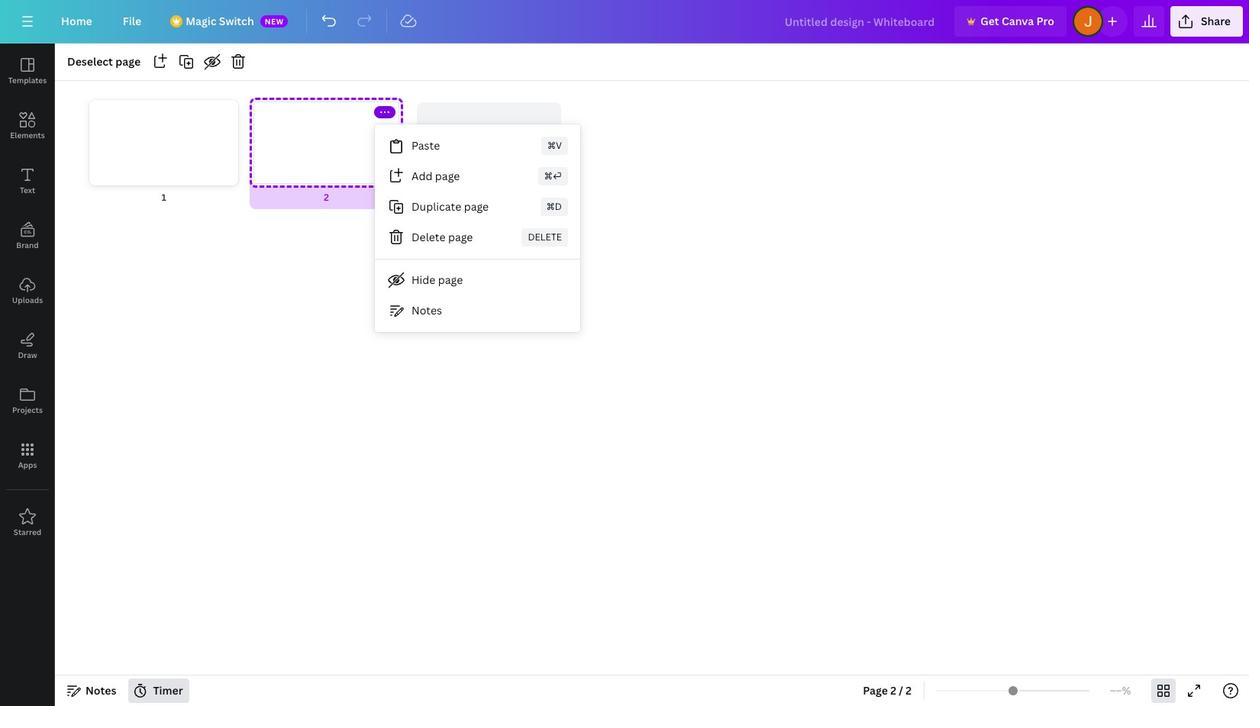 Task type: locate. For each thing, give the bounding box(es) containing it.
0 horizontal spatial notes
[[86, 684, 116, 698]]

notes button
[[375, 296, 580, 326], [61, 679, 123, 703]]

switch
[[219, 14, 254, 28]]

deselect page
[[67, 54, 141, 69]]

1
[[161, 191, 166, 204]]

notes
[[412, 303, 442, 318], [86, 684, 116, 698]]

page right deselect
[[116, 54, 141, 69]]

get canva pro button
[[955, 6, 1067, 37]]

draw button
[[0, 318, 55, 373]]

deselect page button
[[61, 50, 147, 74]]

share
[[1201, 14, 1231, 28]]

projects
[[12, 405, 43, 415]]

text
[[20, 185, 35, 196]]

projects button
[[0, 373, 55, 428]]

0 vertical spatial notes
[[412, 303, 442, 318]]

home
[[61, 14, 92, 28]]

main menu bar
[[0, 0, 1250, 44]]

get canva pro
[[981, 14, 1055, 28]]

templates
[[8, 75, 47, 86]]

notes left timer button
[[86, 684, 116, 698]]

starred button
[[0, 496, 55, 551]]

page right the 'add'
[[435, 169, 460, 183]]

brand button
[[0, 209, 55, 264]]

share button
[[1171, 6, 1243, 37]]

apps button
[[0, 428, 55, 483]]

elements
[[10, 130, 45, 141]]

notes down hide
[[412, 303, 442, 318]]

2
[[324, 191, 329, 204], [891, 684, 897, 698], [906, 684, 912, 698]]

1 horizontal spatial notes
[[412, 303, 442, 318]]

timer
[[153, 684, 183, 698]]

hide
[[412, 273, 436, 287]]

1 vertical spatial notes button
[[61, 679, 123, 703]]

1 vertical spatial notes
[[86, 684, 116, 698]]

delete
[[412, 230, 446, 244]]

page
[[116, 54, 141, 69], [435, 169, 460, 183], [464, 199, 489, 214], [448, 230, 473, 244], [438, 273, 463, 287]]

page right hide
[[438, 273, 463, 287]]

notes button down hide page
[[375, 296, 580, 326]]

new
[[265, 16, 284, 27]]

page for deselect page
[[116, 54, 141, 69]]

0 horizontal spatial notes button
[[61, 679, 123, 703]]

get
[[981, 14, 999, 28]]

paste
[[412, 138, 440, 153]]

timer button
[[129, 679, 189, 703]]

page 2 / 2
[[863, 684, 912, 698]]

⌘d
[[547, 200, 562, 213]]

page right delete at top
[[448, 230, 473, 244]]

magic
[[186, 14, 217, 28]]

text button
[[0, 154, 55, 209]]

––% button
[[1096, 679, 1146, 703]]

notes button left timer button
[[61, 679, 123, 703]]

canva
[[1002, 14, 1034, 28]]

0 vertical spatial notes button
[[375, 296, 580, 326]]

page right 'duplicate'
[[464, 199, 489, 214]]

file
[[123, 14, 141, 28]]

0 horizontal spatial 2
[[324, 191, 329, 204]]

page
[[863, 684, 888, 698]]

draw
[[18, 350, 37, 360]]

file button
[[111, 6, 154, 37]]



Task type: vqa. For each thing, say whether or not it's contained in the screenshot.
––%
yes



Task type: describe. For each thing, give the bounding box(es) containing it.
⌘v
[[548, 139, 562, 152]]

⌘⏎
[[544, 170, 562, 183]]

uploads
[[12, 295, 43, 306]]

add
[[412, 169, 433, 183]]

delete page
[[412, 230, 473, 244]]

1 horizontal spatial notes button
[[375, 296, 580, 326]]

templates button
[[0, 44, 55, 99]]

duplicate
[[412, 199, 461, 214]]

elements button
[[0, 99, 55, 154]]

starred
[[14, 527, 41, 538]]

––%
[[1110, 684, 1132, 698]]

add page
[[412, 169, 460, 183]]

2 horizontal spatial 2
[[906, 684, 912, 698]]

page for add page
[[435, 169, 460, 183]]

brand
[[16, 240, 39, 251]]

page for duplicate page
[[464, 199, 489, 214]]

delete
[[528, 231, 562, 244]]

1 horizontal spatial 2
[[891, 684, 897, 698]]

magic switch
[[186, 14, 254, 28]]

page for hide page
[[438, 273, 463, 287]]

deselect
[[67, 54, 113, 69]]

home link
[[49, 6, 104, 37]]

apps
[[18, 460, 37, 470]]

page 2 / 2 button
[[857, 679, 918, 703]]

page for delete page
[[448, 230, 473, 244]]

/
[[899, 684, 904, 698]]

duplicate page
[[412, 199, 489, 214]]

pro
[[1037, 14, 1055, 28]]

hide page
[[412, 273, 463, 287]]

hide page button
[[375, 265, 580, 296]]

uploads button
[[0, 264, 55, 318]]

side panel tab list
[[0, 44, 55, 551]]

Design title text field
[[773, 6, 949, 37]]



